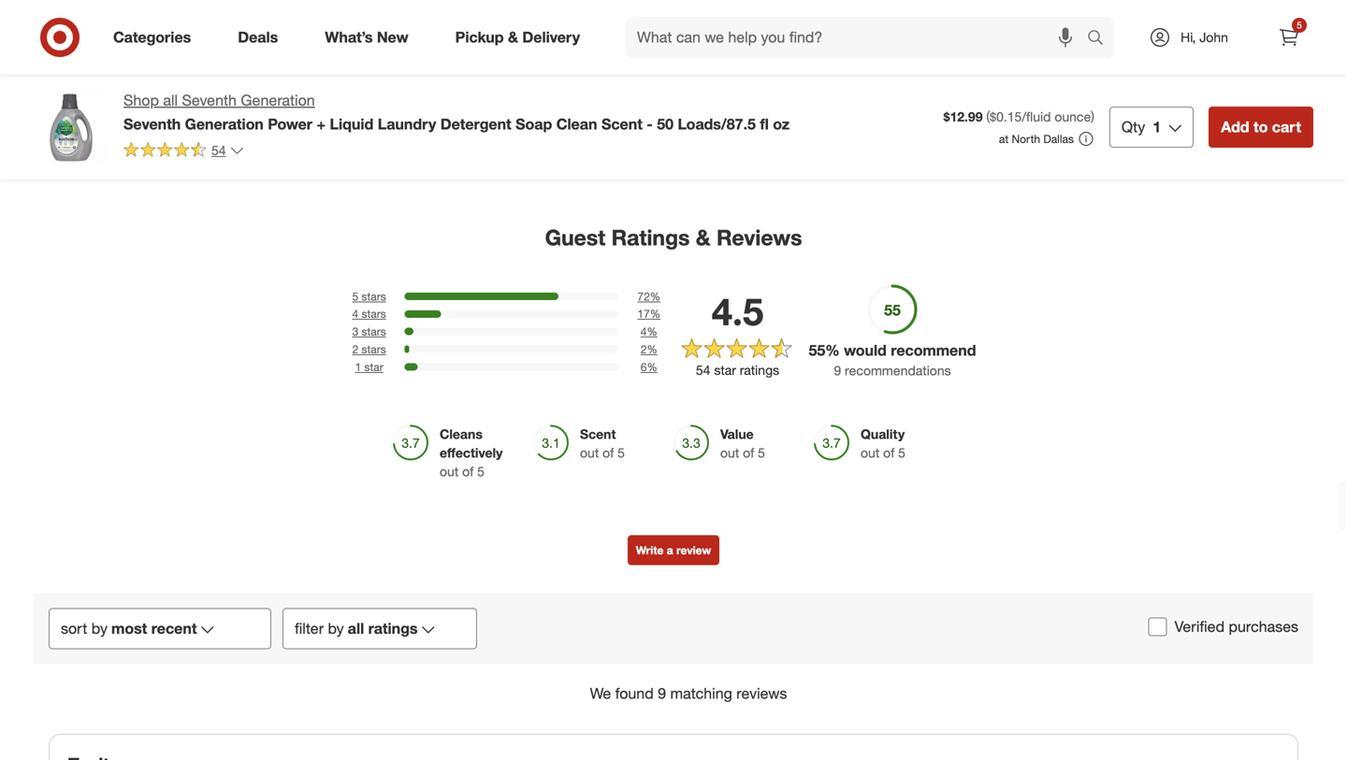 Task type: describe. For each thing, give the bounding box(es) containing it.
hi, john
[[1181, 29, 1229, 45]]

add to cart button
[[1209, 107, 1314, 148]]

5 link
[[1269, 17, 1310, 58]]

of for scent
[[603, 445, 614, 461]]

original inside $19.99 tide pods laundry detergent pacs - original - 66oz/76ct sponsored
[[912, 47, 957, 63]]

a
[[667, 544, 673, 558]]

free inside $12.99 seventh generation liquid laundry detergent - free & clear - 90 fl oz sponsored
[[435, 63, 461, 79]]

pickup & delivery link
[[439, 17, 604, 58]]

$19.99 for tide high efficiency liquid laundry detergent - original - 146 fl oz
[[236, 14, 275, 30]]

north
[[1012, 132, 1041, 146]]

generation inside $12.99 seventh generation liquid laundry detergent - free & clear - 90 fl oz sponsored
[[478, 30, 543, 47]]

$12.99 downy cool cotton scent liquid fabric conditioner (fabric softener) - 140 fl oz
[[45, 14, 198, 96]]

what's new
[[325, 28, 409, 46]]

pickup
[[455, 28, 504, 46]]

recent
[[151, 620, 197, 638]]

write a review button
[[628, 536, 720, 566]]

tide for tide high efficiency liquid laundry detergent - original - 146 fl oz
[[236, 30, 261, 47]]

sponsored inside $12.99 seventh generation liquid laundry detergent - free & clear - 90 fl oz sponsored
[[427, 79, 482, 93]]

star for 1
[[364, 360, 383, 374]]

scent inside the "shop all seventh generation seventh generation power + liquid laundry detergent soap clean scent - 50 loads/87.5 fl oz"
[[602, 115, 643, 133]]

categories link
[[97, 17, 214, 58]]

we found 9 matching reviews
[[590, 685, 787, 703]]

54 for 54 star ratings
[[696, 362, 711, 378]]

fl inside $19.99 tide high efficiency liquid laundry detergent - original - 146 fl oz sponsored
[[327, 63, 334, 79]]

filter by all ratings
[[295, 620, 418, 638]]

24oz inside '$15.99 downy cool cotton in- wash scented booster beads - 24oz sponsored'
[[668, 63, 696, 79]]

3 stars
[[352, 325, 386, 339]]

What can we help you find? suggestions appear below search field
[[626, 17, 1092, 58]]

liquid inside $12.99 downy cool cotton scent liquid fabric conditioner (fabric softener) - 140 fl oz
[[45, 47, 81, 63]]

5 inside quality out of 5
[[898, 445, 906, 461]]

guest ratings & reviews
[[545, 224, 802, 251]]

stars for 3 stars
[[362, 325, 386, 339]]

beads inside '$15.99 downy cool cotton in- wash scented booster beads - 24oz sponsored'
[[618, 63, 655, 79]]

delivery
[[523, 28, 580, 46]]

pods
[[838, 30, 868, 47]]

fl inside $12.99 downy cool cotton scent liquid fabric conditioner (fabric softener) - 140 fl oz
[[180, 63, 187, 79]]

66oz/76ct
[[817, 63, 876, 79]]

& right ratings
[[696, 224, 711, 251]]

shop all seventh generation seventh generation power + liquid laundry detergent soap clean scent - 50 loads/87.5 fl oz
[[124, 91, 790, 133]]

laundry inside $12.99 seventh generation liquid laundry detergent - free & clear - 90 fl oz sponsored
[[466, 47, 514, 63]]

soap
[[516, 115, 552, 133]]

- inside $15.99 gain fireworks in-wash moonlight breeze scent booster beads - 24oz sponsored
[[1091, 63, 1096, 79]]

$12.99 for downy cool cotton scent liquid fabric conditioner (fabric softener) - 140 fl oz
[[45, 14, 84, 30]]

% for 55
[[826, 342, 840, 360]]

categories
[[113, 28, 191, 46]]

+
[[317, 115, 326, 133]]

efficiency for gentle
[[1250, 30, 1307, 47]]

to
[[1254, 118, 1268, 136]]

1 star
[[355, 360, 383, 374]]

5 inside scent out of 5
[[618, 445, 625, 461]]

& inside $19.99 tide high efficiency liquid laundry detergent - free & gentle - 146 fl oz sponsored
[[1229, 63, 1237, 79]]

detergent inside $19.99 tide pods laundry detergent pacs - original - 66oz/76ct sponsored
[[809, 47, 867, 63]]

quality out of 5
[[861, 426, 906, 461]]

pickup & delivery
[[455, 28, 580, 46]]

verified
[[1175, 618, 1225, 636]]

in- inside '$15.99 downy cool cotton in- wash scented booster beads - 24oz sponsored'
[[736, 30, 752, 47]]

oz inside $19.99 tide high efficiency liquid laundry detergent - free & gentle - 146 fl oz sponsored
[[1328, 63, 1341, 79]]

value
[[721, 426, 754, 442]]

$12.99 seventh generation liquid laundry detergent - free & clear - 90 fl oz sponsored
[[427, 14, 576, 93]]

reviews
[[717, 224, 802, 251]]

deals
[[238, 28, 278, 46]]

what's new link
[[309, 17, 432, 58]]

sponsored inside $19.99 tide high efficiency liquid laundry detergent - original - 146 fl oz sponsored
[[236, 79, 291, 93]]

50
[[657, 115, 674, 133]]

54 for 54
[[211, 142, 226, 158]]

add
[[1221, 118, 1250, 136]]

high for original
[[265, 30, 292, 47]]

Verified purchases checkbox
[[1149, 618, 1168, 637]]

0 horizontal spatial 9
[[658, 685, 666, 703]]

guest
[[545, 224, 606, 251]]

john
[[1200, 29, 1229, 45]]

90
[[520, 63, 535, 79]]

recommendations
[[845, 362, 951, 379]]

4 stars
[[352, 307, 386, 321]]

oz inside $12.99 seventh generation liquid laundry detergent - free & clear - 90 fl oz sponsored
[[549, 63, 563, 79]]

liquid inside the "shop all seventh generation seventh generation power + liquid laundry detergent soap clean scent - 50 loads/87.5 fl oz"
[[330, 115, 374, 133]]

sort by most recent
[[61, 620, 197, 638]]

fireworks
[[1030, 30, 1086, 47]]

recommend
[[891, 342, 976, 360]]

17 %
[[638, 307, 661, 321]]

wash inside '$15.99 downy cool cotton in- wash scented booster beads - 24oz sponsored'
[[618, 47, 650, 63]]

0 horizontal spatial seventh
[[124, 115, 181, 133]]

- left 66oz/76ct
[[809, 63, 814, 79]]

loads/87.5
[[678, 115, 756, 133]]

0 vertical spatial 1
[[1153, 118, 1161, 136]]

$19.99 tide high efficiency liquid laundry detergent - original - 146 fl oz sponsored
[[236, 14, 385, 93]]

hi,
[[1181, 29, 1196, 45]]

% for 6
[[647, 360, 658, 374]]

1 horizontal spatial ratings
[[740, 362, 780, 378]]

scent out of 5
[[580, 426, 625, 461]]

146 inside $19.99 tide high efficiency liquid laundry detergent - free & gentle - 146 fl oz sponsored
[[1292, 63, 1314, 79]]

140
[[155, 63, 177, 79]]

stars for 4 stars
[[362, 307, 386, 321]]

ratings
[[612, 224, 690, 251]]

(fabric
[[45, 63, 85, 79]]

$15.99 for gain
[[999, 14, 1039, 30]]

$12.99 ( $0.15 /fluid ounce )
[[944, 109, 1095, 125]]

new
[[377, 28, 409, 46]]

5 inside cleans effectively out of 5
[[477, 464, 485, 480]]

downy for wash
[[618, 30, 658, 47]]

fl inside $19.99 tide high efficiency liquid laundry detergent - free & gentle - 146 fl oz sponsored
[[1317, 63, 1324, 79]]

wash inside $15.99 gain fireworks in-wash moonlight breeze scent booster beads - 24oz sponsored
[[1106, 30, 1138, 47]]

softener)
[[88, 63, 142, 79]]

oz inside $19.99 tide high efficiency liquid laundry detergent - original - 146 fl oz sponsored
[[338, 63, 352, 79]]

cleans
[[440, 426, 483, 442]]

reviews
[[737, 685, 787, 703]]

4 %
[[641, 325, 658, 339]]

booster inside $15.99 gain fireworks in-wash moonlight breeze scent booster beads - 24oz sponsored
[[999, 63, 1046, 79]]

beads inside $15.99 gain fireworks in-wash moonlight breeze scent booster beads - 24oz sponsored
[[1049, 63, 1087, 79]]

breeze
[[1062, 47, 1102, 63]]

laundry inside $19.99 tide high efficiency liquid laundry detergent - free & gentle - 146 fl oz sponsored
[[1230, 47, 1278, 63]]

liquid inside $19.99 tide high efficiency liquid laundry detergent - original - 146 fl oz sponsored
[[236, 47, 272, 63]]

stars for 2 stars
[[362, 342, 386, 356]]

sponsored inside '$15.99 downy cool cotton in- wash scented booster beads - 24oz sponsored'
[[618, 79, 673, 93]]

sponsored inside $19.99 tide pods laundry detergent pacs - original - 66oz/76ct sponsored
[[809, 79, 864, 93]]

seventh inside $12.99 seventh generation liquid laundry detergent - free & clear - 90 fl oz sponsored
[[427, 30, 475, 47]]

laundry inside $19.99 tide pods laundry detergent pacs - original - 66oz/76ct sponsored
[[871, 30, 919, 47]]

sponsored inside $19.99 tide high efficiency liquid laundry detergent - free & gentle - 146 fl oz sponsored
[[1190, 79, 1246, 93]]

5 stars
[[352, 290, 386, 304]]

scent
[[580, 426, 616, 442]]

ounce
[[1055, 109, 1091, 125]]

by for filter by
[[328, 620, 344, 638]]

0 horizontal spatial 1
[[355, 360, 361, 374]]

4 for 4 %
[[641, 325, 647, 339]]

qty
[[1122, 118, 1146, 136]]

downy for liquid
[[45, 30, 85, 47]]

would
[[844, 342, 887, 360]]

out for quality out of 5
[[861, 445, 880, 461]]

2 for 2 %
[[641, 342, 647, 356]]

purchases
[[1229, 618, 1299, 636]]

146 inside $19.99 tide high efficiency liquid laundry detergent - original - 146 fl oz sponsored
[[302, 63, 324, 79]]

$0.15
[[990, 109, 1022, 125]]

9 inside the 55 % would recommend 9 recommendations
[[834, 362, 841, 379]]

power
[[268, 115, 313, 133]]

at north dallas
[[999, 132, 1074, 146]]

- down hi,
[[1190, 63, 1195, 79]]

1 sponsored from the left
[[45, 79, 100, 93]]

add to cart
[[1221, 118, 1302, 136]]

detergent inside $19.99 tide high efficiency liquid laundry detergent - original - 146 fl oz sponsored
[[327, 47, 385, 63]]

cleans effectively out of 5
[[440, 426, 503, 480]]

55 % would recommend 9 recommendations
[[809, 342, 976, 379]]

& right "pickup"
[[508, 28, 518, 46]]



Task type: locate. For each thing, give the bounding box(es) containing it.
out inside value out of 5
[[721, 445, 739, 461]]

out inside scent out of 5
[[580, 445, 599, 461]]

0 horizontal spatial 4
[[352, 307, 359, 321]]

by right the filter at the left of page
[[328, 620, 344, 638]]

3 sponsored from the left
[[427, 79, 482, 93]]

1 horizontal spatial $12.99
[[427, 14, 466, 30]]

wash left the scented
[[618, 47, 650, 63]]

24oz inside $15.99 gain fireworks in-wash moonlight breeze scent booster beads - 24oz sponsored
[[1099, 63, 1128, 79]]

high inside $19.99 tide high efficiency liquid laundry detergent - original - 146 fl oz sponsored
[[265, 30, 292, 47]]

1 horizontal spatial 2
[[641, 342, 647, 356]]

filter
[[295, 620, 324, 638]]

write a review
[[636, 544, 711, 558]]

1 horizontal spatial all
[[348, 620, 364, 638]]

star down 4.5
[[714, 362, 736, 378]]

1 stars from the top
[[362, 290, 386, 304]]

4 sponsored from the left
[[618, 79, 673, 93]]

$15.99 inside $15.99 gain fireworks in-wash moonlight breeze scent booster beads - 24oz sponsored
[[999, 14, 1039, 30]]

$12.99 up (fabric
[[45, 14, 84, 30]]

0 horizontal spatial in-
[[736, 30, 752, 47]]

sponsored up power
[[236, 79, 291, 93]]

write
[[636, 544, 664, 558]]

& left clear
[[465, 63, 473, 79]]

2 down 3
[[352, 342, 359, 356]]

$19.99 for tide pods laundry detergent pacs - original - 66oz/76ct
[[809, 14, 848, 30]]

liquid down the hi, john at the right of the page
[[1190, 47, 1226, 63]]

1 by from the left
[[92, 620, 108, 638]]

search button
[[1079, 17, 1124, 62]]

1 horizontal spatial cotton
[[692, 30, 733, 47]]

cotton for booster
[[692, 30, 733, 47]]

2 horizontal spatial scent
[[1106, 47, 1140, 63]]

1 horizontal spatial beads
[[1049, 63, 1087, 79]]

out for value out of 5
[[721, 445, 739, 461]]

54 star ratings
[[696, 362, 780, 378]]

1 horizontal spatial wash
[[1106, 30, 1138, 47]]

1 efficiency from the left
[[296, 30, 352, 47]]

oz
[[338, 63, 352, 79], [549, 63, 563, 79], [1328, 63, 1341, 79], [45, 79, 59, 96], [773, 115, 790, 133]]

- left 90
[[512, 63, 517, 79]]

booster inside '$15.99 downy cool cotton in- wash scented booster beads - 24oz sponsored'
[[706, 47, 753, 63]]

efficiency for 146
[[296, 30, 352, 47]]

0 vertical spatial 9
[[834, 362, 841, 379]]

downy right delivery
[[618, 30, 658, 47]]

fabric
[[84, 47, 121, 63]]

effectively
[[440, 445, 503, 461]]

2 free from the left
[[1199, 63, 1225, 79]]

of for quality
[[883, 445, 895, 461]]

fl down what's
[[327, 63, 334, 79]]

fl
[[180, 63, 187, 79], [327, 63, 334, 79], [538, 63, 545, 79], [1317, 63, 1324, 79], [760, 115, 769, 133]]

$12.99 for seventh generation liquid laundry detergent - free & clear - 90 fl oz
[[427, 14, 466, 30]]

cool
[[89, 30, 116, 47], [661, 30, 689, 47]]

1 high from the left
[[265, 30, 292, 47]]

% for 72
[[650, 290, 661, 304]]

0 horizontal spatial $12.99
[[45, 14, 84, 30]]

high up gentle
[[1219, 30, 1247, 47]]

1 horizontal spatial scent
[[602, 115, 643, 133]]

$12.99 inside $12.99 seventh generation liquid laundry detergent - free & clear - 90 fl oz sponsored
[[427, 14, 466, 30]]

fl right loads/87.5
[[760, 115, 769, 133]]

- down deals link
[[293, 63, 298, 79]]

54 link
[[124, 141, 245, 163]]

4 down 17
[[641, 325, 647, 339]]

seventh
[[427, 30, 475, 47], [182, 91, 237, 109], [124, 115, 181, 133]]

dallas
[[1044, 132, 1074, 146]]

fl inside the "shop all seventh generation seventh generation power + liquid laundry detergent soap clean scent - 50 loads/87.5 fl oz"
[[760, 115, 769, 133]]

- inside '$15.99 downy cool cotton in- wash scented booster beads - 24oz sponsored'
[[659, 63, 664, 79]]

of inside scent out of 5
[[603, 445, 614, 461]]

2 stars from the top
[[362, 307, 386, 321]]

oz right 90
[[549, 63, 563, 79]]

5 sponsored from the left
[[809, 79, 864, 93]]

high left what's
[[265, 30, 292, 47]]

- up '50'
[[659, 63, 664, 79]]

sort
[[61, 620, 87, 638]]

cotton inside $12.99 downy cool cotton scent liquid fabric conditioner (fabric softener) - 140 fl oz
[[120, 30, 160, 47]]

pacs
[[870, 47, 899, 63]]

of inside value out of 5
[[743, 445, 754, 461]]

beads
[[618, 63, 655, 79], [1049, 63, 1087, 79]]

stars down 4 stars
[[362, 325, 386, 339]]

4 up 3
[[352, 307, 359, 321]]

- right 'pacs'
[[903, 47, 908, 63]]

0 horizontal spatial scent
[[163, 30, 198, 47]]

scented
[[654, 47, 703, 63]]

1 vertical spatial ratings
[[368, 620, 418, 638]]

ratings
[[740, 362, 780, 378], [368, 620, 418, 638]]

stars up 4 stars
[[362, 290, 386, 304]]

2
[[352, 342, 359, 356], [641, 342, 647, 356]]

sponsored up $12.99 ( $0.15 /fluid ounce )
[[999, 79, 1055, 93]]

3 tide from the left
[[1190, 30, 1216, 47]]

- down deals
[[236, 63, 241, 79]]

1 146 from the left
[[302, 63, 324, 79]]

)
[[1091, 109, 1095, 125]]

out down "effectively"
[[440, 464, 459, 480]]

in- inside $15.99 gain fireworks in-wash moonlight breeze scent booster beads - 24oz sponsored
[[1090, 30, 1106, 47]]

9 right the found
[[658, 685, 666, 703]]

6
[[641, 360, 647, 374]]

2 cool from the left
[[661, 30, 689, 47]]

1 horizontal spatial $19.99
[[809, 14, 848, 30]]

- inside the "shop all seventh generation seventh generation power + liquid laundry detergent soap clean scent - 50 loads/87.5 fl oz"
[[647, 115, 653, 133]]

downy inside $12.99 downy cool cotton scent liquid fabric conditioner (fabric softener) - 140 fl oz
[[45, 30, 85, 47]]

- down search button
[[1091, 63, 1096, 79]]

cotton
[[120, 30, 160, 47], [692, 30, 733, 47]]

1 vertical spatial 9
[[658, 685, 666, 703]]

2 up the "6"
[[641, 342, 647, 356]]

4 stars from the top
[[362, 342, 386, 356]]

% for 17
[[650, 307, 661, 321]]

tide inside $19.99 tide high efficiency liquid laundry detergent - original - 146 fl oz sponsored
[[236, 30, 261, 47]]

4
[[352, 307, 359, 321], [641, 325, 647, 339]]

1 vertical spatial all
[[348, 620, 364, 638]]

downy up (fabric
[[45, 30, 85, 47]]

scent left '50'
[[602, 115, 643, 133]]

1 horizontal spatial tide
[[809, 30, 834, 47]]

2 in- from the left
[[1090, 30, 1106, 47]]

% inside the 55 % would recommend 9 recommendations
[[826, 342, 840, 360]]

- left '50'
[[647, 115, 653, 133]]

1 horizontal spatial by
[[328, 620, 344, 638]]

liquid down "pickup"
[[427, 47, 463, 63]]

0 horizontal spatial tide
[[236, 30, 261, 47]]

1 horizontal spatial 24oz
[[1099, 63, 1128, 79]]

ratings right the filter at the left of page
[[368, 620, 418, 638]]

shop
[[124, 91, 159, 109]]

2 %
[[641, 342, 658, 356]]

2 horizontal spatial tide
[[1190, 30, 1216, 47]]

of down value
[[743, 445, 754, 461]]

seventh up 54 link
[[182, 91, 237, 109]]

stars for 5 stars
[[362, 290, 386, 304]]

$12.99 left (
[[944, 109, 983, 125]]

liquid left fabric
[[45, 47, 81, 63]]

0 horizontal spatial downy
[[45, 30, 85, 47]]

cool inside '$15.99 downy cool cotton in- wash scented booster beads - 24oz sponsored'
[[661, 30, 689, 47]]

1 beads from the left
[[618, 63, 655, 79]]

$15.99 gain fireworks in-wash moonlight breeze scent booster beads - 24oz sponsored
[[999, 14, 1140, 93]]

free inside $19.99 tide high efficiency liquid laundry detergent - free & gentle - 146 fl oz sponsored
[[1199, 63, 1225, 79]]

tide inside $19.99 tide pods laundry detergent pacs - original - 66oz/76ct sponsored
[[809, 30, 834, 47]]

all right shop
[[163, 91, 178, 109]]

/fluid
[[1022, 109, 1051, 125]]

0 horizontal spatial ratings
[[368, 620, 418, 638]]

oz right gentle
[[1328, 63, 1341, 79]]

2 2 from the left
[[641, 342, 647, 356]]

-
[[903, 47, 908, 63], [146, 63, 151, 79], [236, 63, 241, 79], [293, 63, 298, 79], [427, 63, 432, 79], [512, 63, 517, 79], [659, 63, 664, 79], [809, 63, 814, 79], [1091, 63, 1096, 79], [1190, 63, 1195, 79], [1283, 63, 1288, 79], [647, 115, 653, 133]]

cotton for conditioner
[[120, 30, 160, 47]]

efficiency inside $19.99 tide high efficiency liquid laundry detergent - original - 146 fl oz sponsored
[[296, 30, 352, 47]]

scent up 140
[[163, 30, 198, 47]]

cotton inside '$15.99 downy cool cotton in- wash scented booster beads - 24oz sponsored'
[[692, 30, 733, 47]]

7 sponsored from the left
[[1190, 79, 1246, 93]]

at
[[999, 132, 1009, 146]]

tide for tide high efficiency liquid laundry detergent - free & gentle - 146 fl oz
[[1190, 30, 1216, 47]]

sponsored
[[45, 79, 100, 93], [236, 79, 291, 93], [427, 79, 482, 93], [618, 79, 673, 93], [809, 79, 864, 93], [999, 79, 1055, 93], [1190, 79, 1246, 93]]

% down 72 %
[[650, 307, 661, 321]]

0 horizontal spatial cool
[[89, 30, 116, 47]]

scent right breeze
[[1106, 47, 1140, 63]]

1 horizontal spatial $15.99
[[999, 14, 1039, 30]]

clear
[[477, 63, 508, 79]]

laundry inside the "shop all seventh generation seventh generation power + liquid laundry detergent soap clean scent - 50 loads/87.5 fl oz"
[[378, 115, 436, 133]]

oz left softener)
[[45, 79, 59, 96]]

$19.99 tide pods laundry detergent pacs - original - 66oz/76ct sponsored
[[809, 14, 957, 93]]

seventh right new
[[427, 30, 475, 47]]

1 vertical spatial generation
[[241, 91, 315, 109]]

generation up 90
[[478, 30, 543, 47]]

0 horizontal spatial beads
[[618, 63, 655, 79]]

0 vertical spatial generation
[[478, 30, 543, 47]]

high inside $19.99 tide high efficiency liquid laundry detergent - free & gentle - 146 fl oz sponsored
[[1219, 30, 1247, 47]]

& inside $12.99 seventh generation liquid laundry detergent - free & clear - 90 fl oz sponsored
[[465, 63, 473, 79]]

0 horizontal spatial cotton
[[120, 30, 160, 47]]

sponsored down 'pods'
[[809, 79, 864, 93]]

fl inside $12.99 seventh generation liquid laundry detergent - free & clear - 90 fl oz sponsored
[[538, 63, 545, 79]]

quality
[[861, 426, 905, 442]]

2 $15.99 from the left
[[999, 14, 1039, 30]]

out down quality at the bottom right of the page
[[861, 445, 880, 461]]

$19.99 inside $19.99 tide pods laundry detergent pacs - original - 66oz/76ct sponsored
[[809, 14, 848, 30]]

of for value
[[743, 445, 754, 461]]

of down scent
[[603, 445, 614, 461]]

scent inside $12.99 downy cool cotton scent liquid fabric conditioner (fabric softener) - 140 fl oz
[[163, 30, 198, 47]]

0 horizontal spatial wash
[[618, 47, 650, 63]]

sponsored down "pickup"
[[427, 79, 482, 93]]

detergent inside $19.99 tide high efficiency liquid laundry detergent - free & gentle - 146 fl oz sponsored
[[1281, 47, 1340, 63]]

out inside cleans effectively out of 5
[[440, 464, 459, 480]]

tide
[[236, 30, 261, 47], [809, 30, 834, 47], [1190, 30, 1216, 47]]

1 tide from the left
[[236, 30, 261, 47]]

value out of 5
[[721, 426, 765, 461]]

2 24oz from the left
[[1099, 63, 1128, 79]]

2 horizontal spatial $19.99
[[1190, 14, 1229, 30]]

out inside quality out of 5
[[861, 445, 880, 461]]

1 right qty
[[1153, 118, 1161, 136]]

wash right breeze
[[1106, 30, 1138, 47]]

24oz up '50'
[[668, 63, 696, 79]]

1 horizontal spatial 1
[[1153, 118, 1161, 136]]

oz down what's
[[338, 63, 352, 79]]

free down john
[[1199, 63, 1225, 79]]

2 for 2 stars
[[352, 342, 359, 356]]

qty 1
[[1122, 118, 1161, 136]]

% up 2 %
[[647, 325, 658, 339]]

1 down '2 stars'
[[355, 360, 361, 374]]

gentle
[[1241, 63, 1279, 79]]

- right gentle
[[1283, 63, 1288, 79]]

detergent right gentle
[[1281, 47, 1340, 63]]

% for 4
[[647, 325, 658, 339]]

in- right the scented
[[736, 30, 752, 47]]

24oz down search button
[[1099, 63, 1128, 79]]

1 cool from the left
[[89, 30, 116, 47]]

1 $19.99 from the left
[[236, 14, 275, 30]]

$19.99 inside $19.99 tide high efficiency liquid laundry detergent - original - 146 fl oz sponsored
[[236, 14, 275, 30]]

0 horizontal spatial high
[[265, 30, 292, 47]]

(
[[987, 109, 990, 125]]

3 stars from the top
[[362, 325, 386, 339]]

detergent left 'pacs'
[[809, 47, 867, 63]]

% up 17 %
[[650, 290, 661, 304]]

0 horizontal spatial 54
[[211, 142, 226, 158]]

2 horizontal spatial seventh
[[427, 30, 475, 47]]

1 free from the left
[[435, 63, 461, 79]]

cool for $12.99
[[89, 30, 116, 47]]

liquid inside $19.99 tide high efficiency liquid laundry detergent - free & gentle - 146 fl oz sponsored
[[1190, 47, 1226, 63]]

$19.99 for tide high efficiency liquid laundry detergent - free & gentle - 146 fl oz
[[1190, 14, 1229, 30]]

2 efficiency from the left
[[1250, 30, 1307, 47]]

efficiency inside $19.99 tide high efficiency liquid laundry detergent - free & gentle - 146 fl oz sponsored
[[1250, 30, 1307, 47]]

all inside the "shop all seventh generation seventh generation power + liquid laundry detergent soap clean scent - 50 loads/87.5 fl oz"
[[163, 91, 178, 109]]

1 horizontal spatial 9
[[834, 362, 841, 379]]

cool up '50'
[[661, 30, 689, 47]]

1 in- from the left
[[736, 30, 752, 47]]

tide for tide pods laundry detergent pacs - original - 66oz/76ct
[[809, 30, 834, 47]]

$19.99
[[236, 14, 275, 30], [809, 14, 848, 30], [1190, 14, 1229, 30]]

0 horizontal spatial 2
[[352, 342, 359, 356]]

2 146 from the left
[[1292, 63, 1314, 79]]

72 %
[[638, 290, 661, 304]]

0 vertical spatial ratings
[[740, 362, 780, 378]]

1 horizontal spatial in-
[[1090, 30, 1106, 47]]

scent inside $15.99 gain fireworks in-wash moonlight breeze scent booster beads - 24oz sponsored
[[1106, 47, 1140, 63]]

of inside cleans effectively out of 5
[[462, 464, 474, 480]]

1 vertical spatial 54
[[696, 362, 711, 378]]

1 horizontal spatial 146
[[1292, 63, 1314, 79]]

2 horizontal spatial $12.99
[[944, 109, 983, 125]]

out for scent out of 5
[[580, 445, 599, 461]]

1 cotton from the left
[[120, 30, 160, 47]]

oz right loads/87.5
[[773, 115, 790, 133]]

liquid down deals
[[236, 47, 272, 63]]

original
[[912, 47, 957, 63], [245, 63, 290, 79]]

conditioner
[[124, 47, 193, 63]]

generation up 54 link
[[185, 115, 264, 133]]

tide inside $19.99 tide high efficiency liquid laundry detergent - free & gentle - 146 fl oz sponsored
[[1190, 30, 1216, 47]]

4 for 4 stars
[[352, 307, 359, 321]]

detergent inside $12.99 seventh generation liquid laundry detergent - free & clear - 90 fl oz sponsored
[[518, 47, 576, 63]]

2 sponsored from the left
[[236, 79, 291, 93]]

star for 54
[[714, 362, 736, 378]]

1 2 from the left
[[352, 342, 359, 356]]

fl right 90
[[538, 63, 545, 79]]

cool for $15.99
[[661, 30, 689, 47]]

$15.99 for downy
[[618, 14, 657, 30]]

0 horizontal spatial all
[[163, 91, 178, 109]]

by right the sort
[[92, 620, 108, 638]]

2 beads from the left
[[1049, 63, 1087, 79]]

9
[[834, 362, 841, 379], [658, 685, 666, 703]]

146
[[302, 63, 324, 79], [1292, 63, 1314, 79]]

1 horizontal spatial free
[[1199, 63, 1225, 79]]

original right 'pacs'
[[912, 47, 957, 63]]

liquid inside $12.99 seventh generation liquid laundry detergent - free & clear - 90 fl oz sponsored
[[427, 47, 463, 63]]

search
[[1079, 30, 1124, 48]]

booster down gain
[[999, 63, 1046, 79]]

$12.99 inside $12.99 downy cool cotton scent liquid fabric conditioner (fabric softener) - 140 fl oz
[[45, 14, 84, 30]]

liquid right +
[[330, 115, 374, 133]]

1 horizontal spatial 4
[[641, 325, 647, 339]]

0 horizontal spatial efficiency
[[296, 30, 352, 47]]

all
[[163, 91, 178, 109], [348, 620, 364, 638]]

free
[[435, 63, 461, 79], [1199, 63, 1225, 79]]

1 horizontal spatial original
[[912, 47, 957, 63]]

4.5
[[712, 289, 764, 335]]

booster
[[706, 47, 753, 63], [999, 63, 1046, 79]]

0 horizontal spatial $15.99
[[618, 14, 657, 30]]

2 high from the left
[[1219, 30, 1247, 47]]

% left would
[[826, 342, 840, 360]]

- up the "shop all seventh generation seventh generation power + liquid laundry detergent soap clean scent - 50 loads/87.5 fl oz"
[[427, 63, 432, 79]]

1 24oz from the left
[[668, 63, 696, 79]]

original inside $19.99 tide high efficiency liquid laundry detergent - original - 146 fl oz sponsored
[[245, 63, 290, 79]]

- left 140
[[146, 63, 151, 79]]

5
[[1297, 19, 1302, 31], [352, 290, 359, 304], [618, 445, 625, 461], [758, 445, 765, 461], [898, 445, 906, 461], [477, 464, 485, 480]]

sponsored up '50'
[[618, 79, 673, 93]]

0 vertical spatial seventh
[[427, 30, 475, 47]]

booster right the scented
[[706, 47, 753, 63]]

1 horizontal spatial star
[[714, 362, 736, 378]]

0 horizontal spatial by
[[92, 620, 108, 638]]

2 $19.99 from the left
[[809, 14, 848, 30]]

laundry
[[871, 30, 919, 47], [275, 47, 323, 63], [466, 47, 514, 63], [1230, 47, 1278, 63], [378, 115, 436, 133]]

0 vertical spatial 4
[[352, 307, 359, 321]]

% for 2
[[647, 342, 658, 356]]

stars up 3 stars
[[362, 307, 386, 321]]

generation up power
[[241, 91, 315, 109]]

0 horizontal spatial $19.99
[[236, 14, 275, 30]]

moonlight
[[999, 47, 1058, 63]]

in- right fireworks
[[1090, 30, 1106, 47]]

detergent down what's
[[327, 47, 385, 63]]

0 vertical spatial all
[[163, 91, 178, 109]]

most
[[111, 620, 147, 638]]

fl right gentle
[[1317, 63, 1324, 79]]

1 horizontal spatial seventh
[[182, 91, 237, 109]]

oz inside $12.99 downy cool cotton scent liquid fabric conditioner (fabric softener) - 140 fl oz
[[45, 79, 59, 96]]

0 horizontal spatial booster
[[706, 47, 753, 63]]

2 vertical spatial seventh
[[124, 115, 181, 133]]

3
[[352, 325, 359, 339]]

wash
[[1106, 30, 1138, 47], [618, 47, 650, 63]]

% down 2 %
[[647, 360, 658, 374]]

1 downy from the left
[[45, 30, 85, 47]]

detergent down delivery
[[518, 47, 576, 63]]

$12.99
[[45, 14, 84, 30], [427, 14, 466, 30], [944, 109, 983, 125]]

0 horizontal spatial free
[[435, 63, 461, 79]]

1 horizontal spatial 54
[[696, 362, 711, 378]]

cool up softener)
[[89, 30, 116, 47]]

of down "effectively"
[[462, 464, 474, 480]]

- inside $12.99 downy cool cotton scent liquid fabric conditioner (fabric softener) - 140 fl oz
[[146, 63, 151, 79]]

1 horizontal spatial booster
[[999, 63, 1046, 79]]

6 sponsored from the left
[[999, 79, 1055, 93]]

0 horizontal spatial original
[[245, 63, 290, 79]]

17
[[638, 307, 650, 321]]

high
[[265, 30, 292, 47], [1219, 30, 1247, 47]]

2 cotton from the left
[[692, 30, 733, 47]]

all right the filter at the left of page
[[348, 620, 364, 638]]

54
[[211, 142, 226, 158], [696, 362, 711, 378]]

cool inside $12.99 downy cool cotton scent liquid fabric conditioner (fabric softener) - 140 fl oz
[[89, 30, 116, 47]]

$15.99 up the scented
[[618, 14, 657, 30]]

stars up '1 star'
[[362, 342, 386, 356]]

0 horizontal spatial 146
[[302, 63, 324, 79]]

2 vertical spatial generation
[[185, 115, 264, 133]]

$19.99 inside $19.99 tide high efficiency liquid laundry detergent - free & gentle - 146 fl oz sponsored
[[1190, 14, 1229, 30]]

1 horizontal spatial downy
[[618, 30, 658, 47]]

1 horizontal spatial high
[[1219, 30, 1247, 47]]

$19.99 tide high efficiency liquid laundry detergent - free & gentle - 146 fl oz sponsored
[[1190, 14, 1341, 93]]

1 $15.99 from the left
[[618, 14, 657, 30]]

laundry inside $19.99 tide high efficiency liquid laundry detergent - original - 146 fl oz sponsored
[[275, 47, 323, 63]]

& left gentle
[[1229, 63, 1237, 79]]

sponsored down fabric
[[45, 79, 100, 93]]

by for sort by
[[92, 620, 108, 638]]

$15.99 inside '$15.99 downy cool cotton in- wash scented booster beads - 24oz sponsored'
[[618, 14, 657, 30]]

3 $19.99 from the left
[[1190, 14, 1229, 30]]

liquid
[[45, 47, 81, 63], [236, 47, 272, 63], [427, 47, 463, 63], [1190, 47, 1226, 63], [330, 115, 374, 133]]

review
[[677, 544, 711, 558]]

1 horizontal spatial cool
[[661, 30, 689, 47]]

1 horizontal spatial efficiency
[[1250, 30, 1307, 47]]

6 %
[[641, 360, 658, 374]]

1 vertical spatial 1
[[355, 360, 361, 374]]

oz inside the "shop all seventh generation seventh generation power + liquid laundry detergent soap clean scent - 50 loads/87.5 fl oz"
[[773, 115, 790, 133]]

out down scent
[[580, 445, 599, 461]]

stars
[[362, 290, 386, 304], [362, 307, 386, 321], [362, 325, 386, 339], [362, 342, 386, 356]]

seventh down shop
[[124, 115, 181, 133]]

0 vertical spatial 54
[[211, 142, 226, 158]]

detergent down clear
[[441, 115, 512, 133]]

5 inside value out of 5
[[758, 445, 765, 461]]

2 tide from the left
[[809, 30, 834, 47]]

cart
[[1272, 118, 1302, 136]]

$15.99 downy cool cotton in- wash scented booster beads - 24oz sponsored
[[618, 14, 753, 93]]

146 down 5 link
[[1292, 63, 1314, 79]]

star down '2 stars'
[[364, 360, 383, 374]]

0 horizontal spatial star
[[364, 360, 383, 374]]

1 vertical spatial seventh
[[182, 91, 237, 109]]

deals link
[[222, 17, 302, 58]]

found
[[615, 685, 654, 703]]

downy inside '$15.99 downy cool cotton in- wash scented booster beads - 24oz sponsored'
[[618, 30, 658, 47]]

image of seventh generation power + liquid laundry detergent soap clean scent - 50 loads/87.5 fl oz image
[[34, 90, 109, 165]]

2 downy from the left
[[618, 30, 658, 47]]

detergent inside the "shop all seventh generation seventh generation power + liquid laundry detergent soap clean scent - 50 loads/87.5 fl oz"
[[441, 115, 512, 133]]

sponsored inside $15.99 gain fireworks in-wash moonlight breeze scent booster beads - 24oz sponsored
[[999, 79, 1055, 93]]

of inside quality out of 5
[[883, 445, 895, 461]]

0 horizontal spatial 24oz
[[668, 63, 696, 79]]

1 vertical spatial 4
[[641, 325, 647, 339]]

2 by from the left
[[328, 620, 344, 638]]

1
[[1153, 118, 1161, 136], [355, 360, 361, 374]]

free up the "shop all seventh generation seventh generation power + liquid laundry detergent soap clean scent - 50 loads/87.5 fl oz"
[[435, 63, 461, 79]]

ratings down 4.5
[[740, 362, 780, 378]]

high for free
[[1219, 30, 1247, 47]]

in-
[[736, 30, 752, 47], [1090, 30, 1106, 47]]



Task type: vqa. For each thing, say whether or not it's contained in the screenshot.
left Downy
yes



